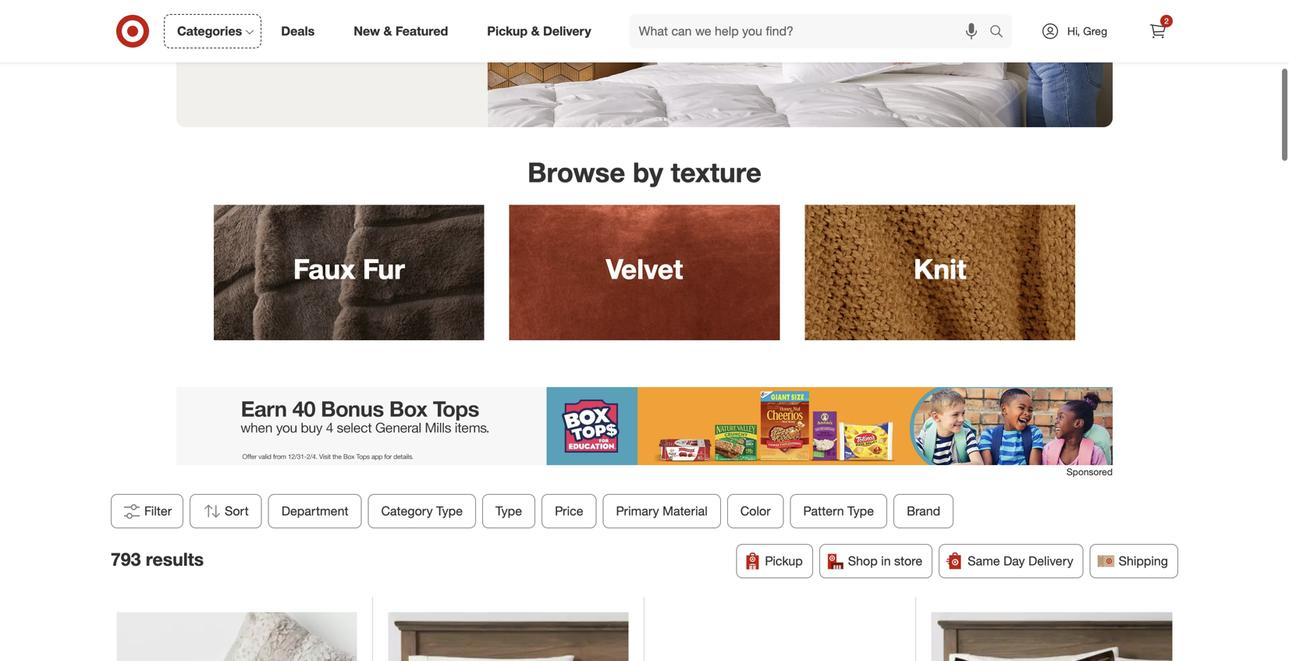 Task type: vqa. For each thing, say whether or not it's contained in the screenshot.
$813.97
no



Task type: locate. For each thing, give the bounding box(es) containing it.
results
[[146, 549, 204, 570]]

shipping button
[[1090, 544, 1179, 579]]

same day delivery button
[[939, 544, 1084, 579]]

price
[[555, 504, 584, 519]]

in inside sleep in ultra-comfort with down duvets, mattress pads & more.
[[251, 26, 262, 44]]

color
[[741, 504, 771, 519]]

ultra-
[[266, 26, 301, 44]]

type inside the pattern type button
[[848, 504, 875, 519]]

same day delivery
[[968, 554, 1074, 569]]

type for category type
[[437, 504, 463, 519]]

snow leopard ombre faux fur throw pillow - threshold™ image
[[117, 612, 357, 661], [117, 612, 357, 661]]

shipping
[[1119, 554, 1169, 569]]

shop in store
[[849, 554, 923, 569]]

faux fur link
[[201, 192, 497, 350]]

material
[[663, 504, 708, 519]]

1 horizontal spatial in
[[882, 554, 891, 569]]

store
[[895, 554, 923, 569]]

pickup & delivery link
[[474, 14, 611, 48]]

delivery inside same day delivery button
[[1029, 554, 1074, 569]]

pattern type button
[[791, 494, 888, 529]]

texture
[[671, 156, 762, 189]]

pickup
[[487, 23, 528, 39], [765, 554, 803, 569]]

in left the "store"
[[882, 554, 891, 569]]

3 type from the left
[[848, 504, 875, 519]]

0 horizontal spatial pickup
[[487, 23, 528, 39]]

0 vertical spatial delivery
[[543, 23, 592, 39]]

type right 'category'
[[437, 504, 463, 519]]

new
[[354, 23, 380, 39]]

2 horizontal spatial &
[[531, 23, 540, 39]]

0 horizontal spatial delivery
[[543, 23, 592, 39]]

793 results
[[111, 549, 204, 570]]

type inside category type button
[[437, 504, 463, 519]]

type
[[437, 504, 463, 519], [496, 504, 523, 519], [848, 504, 875, 519]]

2 type from the left
[[496, 504, 523, 519]]

shop
[[849, 554, 878, 569]]

in
[[251, 26, 262, 44], [882, 554, 891, 569]]

&
[[384, 23, 392, 39], [531, 23, 540, 39], [359, 44, 369, 62]]

pickup inside pickup button
[[765, 554, 803, 569]]

department
[[282, 504, 349, 519]]

2 horizontal spatial type
[[848, 504, 875, 519]]

1 vertical spatial in
[[882, 554, 891, 569]]

in left "ultra-"
[[251, 26, 262, 44]]

pickup for pickup
[[765, 554, 803, 569]]

comfort
[[301, 26, 353, 44]]

0 horizontal spatial &
[[359, 44, 369, 62]]

pattern
[[804, 504, 845, 519]]

color button
[[728, 494, 784, 529]]

delivery for same day delivery
[[1029, 554, 1074, 569]]

1 horizontal spatial pickup
[[765, 554, 803, 569]]

sleep
[[208, 26, 246, 44]]

pickup inside pickup & delivery link
[[487, 23, 528, 39]]

0 horizontal spatial in
[[251, 26, 262, 44]]

1 vertical spatial delivery
[[1029, 554, 1074, 569]]

delivery for pickup & delivery
[[543, 23, 592, 39]]

What can we help you find? suggestions appear below search field
[[630, 14, 994, 48]]

velvet
[[606, 252, 684, 286]]

& for pickup
[[531, 23, 540, 39]]

featured
[[396, 23, 448, 39]]

delivery inside pickup & delivery link
[[543, 23, 592, 39]]

knit link
[[793, 192, 1088, 350]]

pickup button
[[737, 544, 813, 579]]

1 type from the left
[[437, 504, 463, 519]]

0 vertical spatial in
[[251, 26, 262, 44]]

filter button
[[111, 494, 184, 529]]

1 horizontal spatial delivery
[[1029, 554, 1074, 569]]

day
[[1004, 554, 1026, 569]]

sponsored
[[1067, 466, 1113, 478]]

1 vertical spatial pickup
[[765, 554, 803, 569]]

1 horizontal spatial type
[[496, 504, 523, 519]]

search button
[[983, 14, 1021, 52]]

category type button
[[368, 494, 476, 529]]

advertisement element
[[176, 387, 1113, 465]]

0 vertical spatial pickup
[[487, 23, 528, 39]]

type for pattern type
[[848, 504, 875, 519]]

cotton velvet comforter & sham set - threshold™ image
[[932, 612, 1173, 661], [932, 612, 1173, 661]]

& inside sleep in ultra-comfort with down duvets, mattress pads & more.
[[359, 44, 369, 62]]

with
[[357, 26, 385, 44]]

type left price
[[496, 504, 523, 519]]

delivery
[[543, 23, 592, 39], [1029, 554, 1074, 569]]

by
[[633, 156, 664, 189]]

type right 'pattern'
[[848, 504, 875, 519]]

0 horizontal spatial type
[[437, 504, 463, 519]]

down
[[389, 26, 425, 44]]

pattern type
[[804, 504, 875, 519]]

in inside button
[[882, 554, 891, 569]]

brand button
[[894, 494, 954, 529]]

1 horizontal spatial &
[[384, 23, 392, 39]]

deals link
[[268, 14, 334, 48]]

flannel windowpane quilt - threshold™ image
[[388, 612, 629, 661], [388, 612, 629, 661]]

filter
[[144, 504, 172, 519]]

new & featured link
[[341, 14, 468, 48]]

primary material button
[[603, 494, 721, 529]]

more.
[[373, 44, 410, 62]]

sleep in ultra-comfort with down duvets, mattress pads & more.
[[208, 26, 425, 62]]

categories
[[177, 23, 242, 39]]

pickup for pickup & delivery
[[487, 23, 528, 39]]



Task type: describe. For each thing, give the bounding box(es) containing it.
price button
[[542, 494, 597, 529]]

hi, greg
[[1068, 24, 1108, 38]]

category type
[[382, 504, 463, 519]]

browse by texture
[[528, 156, 762, 189]]

type inside type button
[[496, 504, 523, 519]]

category
[[382, 504, 433, 519]]

faux
[[293, 252, 355, 286]]

hi,
[[1068, 24, 1081, 38]]

search
[[983, 25, 1021, 40]]

pickup & delivery
[[487, 23, 592, 39]]

primary material
[[617, 504, 708, 519]]

793
[[111, 549, 141, 570]]

pads
[[322, 44, 355, 62]]

in for ultra-
[[251, 26, 262, 44]]

fur
[[363, 252, 405, 286]]

new & featured
[[354, 23, 448, 39]]

sort
[[225, 504, 249, 519]]

2 link
[[1142, 14, 1176, 48]]

greg
[[1084, 24, 1108, 38]]

duvets,
[[208, 44, 256, 62]]

& for new
[[384, 23, 392, 39]]

in for store
[[882, 554, 891, 569]]

department button
[[268, 494, 362, 529]]

sort button
[[190, 494, 262, 529]]

categories link
[[164, 14, 262, 48]]

deals
[[281, 23, 315, 39]]

brand
[[907, 504, 941, 519]]

primary
[[617, 504, 660, 519]]

2
[[1165, 16, 1170, 26]]

browse
[[528, 156, 626, 189]]

faux fur
[[293, 252, 405, 286]]

shop in store button
[[820, 544, 933, 579]]

type button
[[483, 494, 536, 529]]

knit
[[914, 252, 967, 286]]

mattress
[[260, 44, 318, 62]]

same
[[968, 554, 1001, 569]]

velvet link
[[497, 192, 793, 350]]



